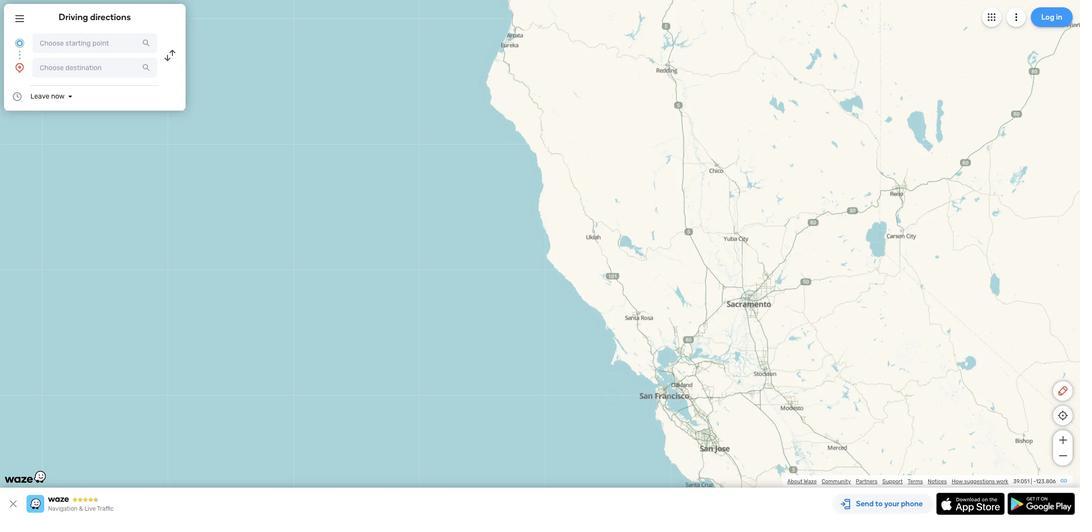 Task type: vqa. For each thing, say whether or not it's contained in the screenshot.
how suggestions work Link
yes



Task type: describe. For each thing, give the bounding box(es) containing it.
39.051 | -123.806
[[1014, 479, 1056, 485]]

123.806
[[1036, 479, 1056, 485]]

-
[[1034, 479, 1036, 485]]

39.051
[[1014, 479, 1030, 485]]

community
[[822, 479, 851, 485]]

|
[[1031, 479, 1032, 485]]

partners link
[[856, 479, 878, 485]]

how
[[952, 479, 963, 485]]

x image
[[7, 499, 19, 510]]

driving
[[59, 12, 88, 23]]

navigation
[[48, 506, 78, 513]]

about
[[788, 479, 803, 485]]

navigation & live traffic
[[48, 506, 114, 513]]

current location image
[[14, 37, 26, 49]]

&
[[79, 506, 83, 513]]

support link
[[883, 479, 903, 485]]

waze
[[804, 479, 817, 485]]

about waze link
[[788, 479, 817, 485]]

leave
[[30, 92, 49, 101]]

leave now
[[30, 92, 65, 101]]



Task type: locate. For each thing, give the bounding box(es) containing it.
notices link
[[928, 479, 947, 485]]

terms
[[908, 479, 923, 485]]

link image
[[1060, 478, 1068, 485]]

pencil image
[[1057, 386, 1069, 397]]

live
[[85, 506, 96, 513]]

community link
[[822, 479, 851, 485]]

zoom in image
[[1057, 435, 1069, 447]]

clock image
[[11, 91, 23, 103]]

directions
[[90, 12, 131, 23]]

zoom out image
[[1057, 451, 1069, 462]]

Choose destination text field
[[32, 58, 157, 78]]

traffic
[[97, 506, 114, 513]]

about waze community partners support terms notices how suggestions work
[[788, 479, 1009, 485]]

support
[[883, 479, 903, 485]]

how suggestions work link
[[952, 479, 1009, 485]]

terms link
[[908, 479, 923, 485]]

Choose starting point text field
[[32, 33, 157, 53]]

notices
[[928, 479, 947, 485]]

location image
[[14, 62, 26, 74]]

driving directions
[[59, 12, 131, 23]]

partners
[[856, 479, 878, 485]]

work
[[996, 479, 1009, 485]]

suggestions
[[964, 479, 995, 485]]

now
[[51, 92, 65, 101]]



